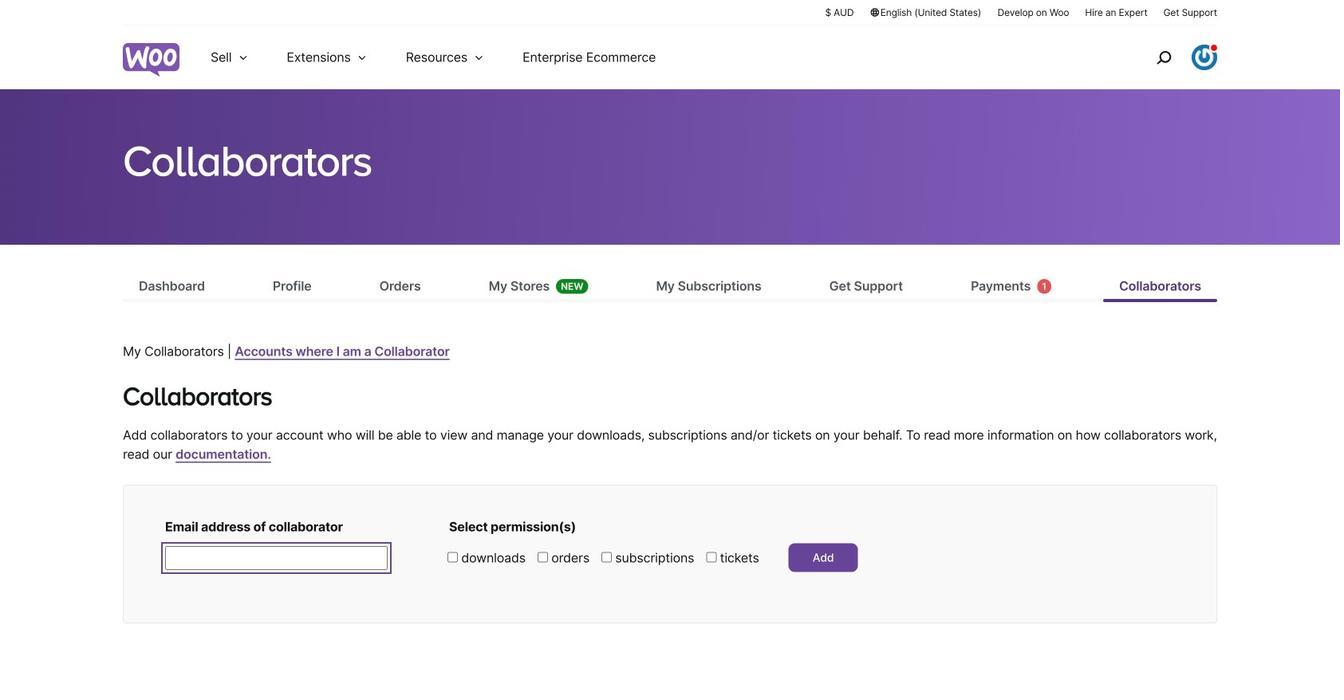 Task type: describe. For each thing, give the bounding box(es) containing it.
service navigation menu element
[[1123, 32, 1217, 83]]



Task type: locate. For each thing, give the bounding box(es) containing it.
search image
[[1151, 45, 1177, 70]]

open account menu image
[[1192, 45, 1217, 70]]

None checkbox
[[602, 552, 612, 563]]

None checkbox
[[448, 552, 458, 563], [538, 552, 548, 563], [706, 552, 717, 563], [448, 552, 458, 563], [538, 552, 548, 563], [706, 552, 717, 563]]



